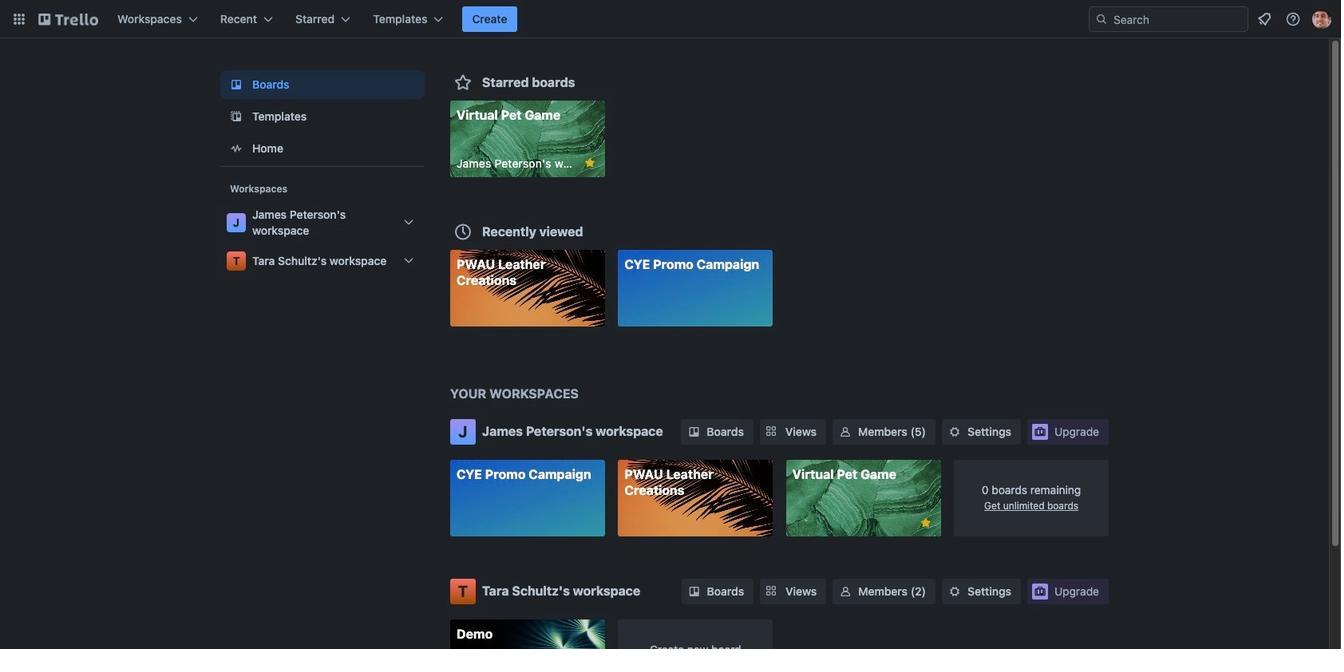 Task type: describe. For each thing, give the bounding box(es) containing it.
back to home image
[[38, 6, 98, 32]]

template board image
[[227, 107, 246, 126]]

search image
[[1096, 13, 1109, 26]]

primary element
[[0, 0, 1342, 38]]

sm image
[[947, 583, 963, 599]]

Search field
[[1089, 6, 1249, 32]]



Task type: locate. For each thing, give the bounding box(es) containing it.
open information menu image
[[1286, 11, 1302, 27]]

0 notifications image
[[1255, 10, 1275, 29]]

james peterson (jamespeterson93) image
[[1313, 10, 1332, 29]]

sm image
[[686, 424, 702, 440], [838, 424, 854, 440], [947, 424, 963, 440], [687, 583, 703, 599], [838, 583, 854, 599]]

home image
[[227, 139, 246, 158]]

click to unstar this board. it will be removed from your starred list. image
[[583, 156, 597, 170]]

board image
[[227, 75, 246, 94]]



Task type: vqa. For each thing, say whether or not it's contained in the screenshot.
Recent
no



